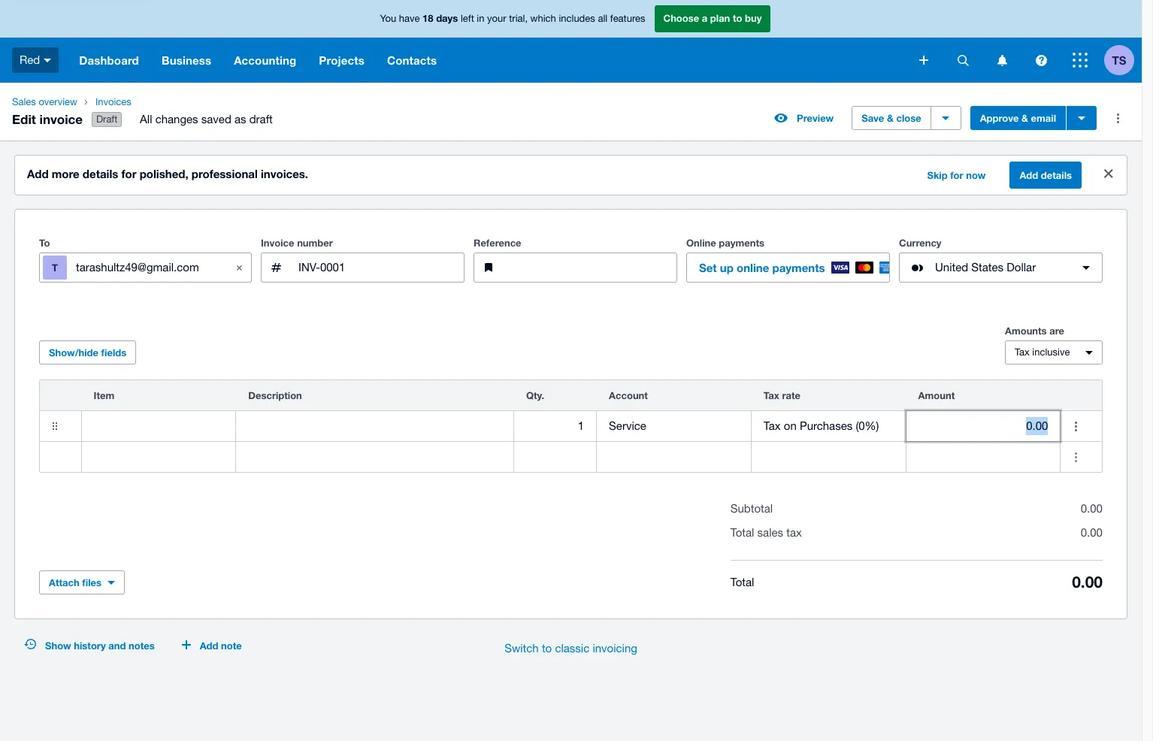 Task type: locate. For each thing, give the bounding box(es) containing it.
dollar
[[1007, 261, 1037, 274]]

tax inclusive
[[1015, 347, 1071, 358]]

0 vertical spatial amount field
[[907, 412, 1061, 441]]

more line item options element
[[1062, 381, 1103, 411]]

close image
[[224, 253, 254, 283]]

to
[[39, 237, 50, 249]]

inclusive
[[1033, 347, 1071, 358]]

& inside approve & email "button"
[[1022, 112, 1029, 124]]

for left polished,
[[121, 167, 137, 181]]

online
[[737, 261, 770, 275]]

close image
[[1094, 159, 1124, 189]]

accounting
[[234, 53, 297, 67]]

payments up online
[[719, 237, 765, 249]]

sales
[[12, 96, 36, 108]]

1 horizontal spatial to
[[733, 12, 743, 24]]

invoicing
[[593, 642, 638, 655]]

none field account
[[597, 412, 751, 442]]

red
[[20, 53, 40, 66]]

tarashultz49@gmail.com
[[76, 261, 199, 274]]

edit invoice
[[12, 111, 83, 127]]

add right "now"
[[1020, 169, 1039, 181]]

1 amount field from the top
[[907, 412, 1061, 441]]

3 none field from the left
[[752, 412, 906, 442]]

total down total sales tax
[[731, 576, 755, 589]]

payments right online
[[773, 261, 825, 275]]

banner containing ts
[[0, 0, 1143, 83]]

Invoice number text field
[[297, 254, 464, 282]]

add more details for polished, professional invoices. status
[[15, 156, 1127, 195]]

set up online payments
[[700, 261, 825, 275]]

dashboard link
[[68, 38, 150, 83]]

1 horizontal spatial none field
[[597, 412, 751, 442]]

show history and notes
[[45, 640, 155, 652]]

Amount field
[[907, 412, 1061, 441], [907, 443, 1061, 472]]

& left email
[[1022, 112, 1029, 124]]

2 vertical spatial 0.00
[[1073, 573, 1103, 592]]

number
[[297, 237, 333, 249]]

1 horizontal spatial tax
[[1015, 347, 1030, 358]]

add
[[27, 167, 49, 181], [1020, 169, 1039, 181], [200, 640, 218, 652]]

2 more line item options image from the top
[[1062, 442, 1092, 472]]

sales overview link
[[6, 95, 83, 110]]

1 vertical spatial amount field
[[907, 443, 1061, 472]]

0 vertical spatial to
[[733, 12, 743, 24]]

0 vertical spatial more line item options image
[[1062, 412, 1092, 442]]

switch to classic invoicing
[[505, 642, 638, 655]]

1 horizontal spatial for
[[951, 169, 964, 181]]

2 amount field from the top
[[907, 443, 1061, 472]]

amount
[[919, 390, 955, 402]]

show/hide fields
[[49, 347, 127, 359]]

0 vertical spatial quantity field
[[514, 412, 597, 441]]

none field down account
[[597, 412, 751, 442]]

and
[[109, 640, 126, 652]]

account
[[609, 390, 648, 402]]

payments
[[719, 237, 765, 249], [773, 261, 825, 275]]

total
[[731, 527, 755, 539], [731, 576, 755, 589]]

invoice line item list element
[[39, 380, 1103, 473]]

sales
[[758, 527, 784, 539]]

preview
[[797, 112, 834, 124]]

add left more
[[27, 167, 49, 181]]

0 horizontal spatial payments
[[719, 237, 765, 249]]

features
[[611, 13, 646, 24]]

0 horizontal spatial tax
[[764, 390, 780, 402]]

email
[[1032, 112, 1057, 124]]

tax inclusive button
[[1006, 341, 1103, 365]]

set
[[700, 261, 717, 275]]

0 horizontal spatial to
[[542, 642, 552, 655]]

united
[[936, 261, 969, 274]]

&
[[888, 112, 894, 124], [1022, 112, 1029, 124]]

now
[[967, 169, 986, 181]]

for left "now"
[[951, 169, 964, 181]]

reference
[[474, 237, 522, 249]]

add left the "note"
[[200, 640, 218, 652]]

contacts
[[387, 53, 437, 67]]

united states dollar
[[936, 261, 1037, 274]]

Reference text field
[[510, 254, 677, 282]]

0 horizontal spatial for
[[121, 167, 137, 181]]

add details button
[[1010, 162, 1082, 189]]

states
[[972, 261, 1004, 274]]

show/hide fields button
[[39, 341, 136, 365]]

banner
[[0, 0, 1143, 83]]

1 vertical spatial 0.00
[[1081, 527, 1103, 539]]

in
[[477, 13, 485, 24]]

for
[[121, 167, 137, 181], [951, 169, 964, 181]]

details left close image
[[1042, 169, 1073, 181]]

tax inside popup button
[[1015, 347, 1030, 358]]

1 vertical spatial to
[[542, 642, 552, 655]]

2 horizontal spatial none field
[[752, 412, 906, 442]]

none field down item
[[82, 412, 236, 442]]

svg image
[[1073, 53, 1088, 68], [958, 55, 969, 66], [998, 55, 1008, 66], [1036, 55, 1047, 66], [920, 56, 929, 65], [44, 58, 51, 62]]

0.00 for subtotal
[[1081, 503, 1103, 515]]

0.00
[[1081, 503, 1103, 515], [1081, 527, 1103, 539], [1073, 573, 1103, 592]]

& right save
[[888, 112, 894, 124]]

0 vertical spatial total
[[731, 527, 755, 539]]

business button
[[150, 38, 223, 83]]

total down subtotal
[[731, 527, 755, 539]]

1 total from the top
[[731, 527, 755, 539]]

1 horizontal spatial details
[[1042, 169, 1073, 181]]

you have 18 days left in your trial, which includes all features
[[380, 12, 646, 24]]

1 horizontal spatial add
[[200, 640, 218, 652]]

to right "switch"
[[542, 642, 552, 655]]

0 vertical spatial tax
[[1015, 347, 1030, 358]]

tax for tax inclusive
[[1015, 347, 1030, 358]]

approve
[[981, 112, 1020, 124]]

Description text field
[[236, 443, 514, 472]]

history
[[74, 640, 106, 652]]

approve & email button
[[971, 106, 1067, 130]]

none field down rate
[[752, 412, 906, 442]]

preview button
[[766, 106, 843, 130]]

close
[[897, 112, 922, 124]]

skip
[[928, 169, 948, 181]]

1 vertical spatial quantity field
[[514, 443, 597, 472]]

add more details for polished, professional invoices.
[[27, 167, 308, 181]]

& inside "save & close" button
[[888, 112, 894, 124]]

2 none field from the left
[[597, 412, 751, 442]]

polished,
[[140, 167, 189, 181]]

None field
[[82, 412, 236, 442], [597, 412, 751, 442], [752, 412, 906, 442]]

add for add details
[[1020, 169, 1039, 181]]

2 & from the left
[[1022, 112, 1029, 124]]

tax left rate
[[764, 390, 780, 402]]

choose a plan to buy
[[664, 12, 762, 24]]

Quantity field
[[514, 412, 597, 441], [514, 443, 597, 472]]

payments inside popup button
[[773, 261, 825, 275]]

1 vertical spatial payments
[[773, 261, 825, 275]]

details right more
[[83, 167, 118, 181]]

draft
[[249, 113, 273, 126]]

1 vertical spatial total
[[731, 576, 755, 589]]

1 vertical spatial more line item options image
[[1062, 442, 1092, 472]]

1 & from the left
[[888, 112, 894, 124]]

add note button
[[173, 634, 251, 658]]

0 horizontal spatial none field
[[82, 412, 236, 442]]

qty.
[[526, 390, 545, 402]]

tax down amounts
[[1015, 347, 1030, 358]]

1 none field from the left
[[82, 412, 236, 442]]

0 vertical spatial 0.00
[[1081, 503, 1103, 515]]

invoice number
[[261, 237, 333, 249]]

ts button
[[1105, 38, 1143, 83]]

tax inside invoice line item list 'element'
[[764, 390, 780, 402]]

1 horizontal spatial payments
[[773, 261, 825, 275]]

add for add note
[[200, 640, 218, 652]]

skip for now button
[[919, 163, 995, 187]]

contacts button
[[376, 38, 448, 83]]

includes
[[559, 13, 596, 24]]

none field tax rate
[[752, 412, 906, 442]]

0 horizontal spatial &
[[888, 112, 894, 124]]

1 horizontal spatial &
[[1022, 112, 1029, 124]]

invoice
[[39, 111, 83, 127]]

svg image inside red popup button
[[44, 58, 51, 62]]

0 horizontal spatial add
[[27, 167, 49, 181]]

1 vertical spatial tax
[[764, 390, 780, 402]]

to left buy
[[733, 12, 743, 24]]

invoice number element
[[261, 253, 465, 283]]

to
[[733, 12, 743, 24], [542, 642, 552, 655]]

& for close
[[888, 112, 894, 124]]

rate
[[783, 390, 801, 402]]

2 horizontal spatial add
[[1020, 169, 1039, 181]]

0 horizontal spatial details
[[83, 167, 118, 181]]

add for add more details for polished, professional invoices.
[[27, 167, 49, 181]]

2 total from the top
[[731, 576, 755, 589]]

more line item options image
[[1062, 412, 1092, 442], [1062, 442, 1092, 472]]



Task type: vqa. For each thing, say whether or not it's contained in the screenshot.
money within the to create a new Spend Money transaction
no



Task type: describe. For each thing, give the bounding box(es) containing it.
notes
[[129, 640, 155, 652]]

to inside banner
[[733, 12, 743, 24]]

18
[[423, 12, 434, 24]]

invoice
[[261, 237, 294, 249]]

all
[[598, 13, 608, 24]]

switch to classic invoicing button
[[493, 634, 650, 664]]

save & close
[[862, 112, 922, 124]]

united states dollar button
[[900, 253, 1103, 283]]

changes
[[155, 113, 198, 126]]

more
[[52, 167, 80, 181]]

saved
[[201, 113, 232, 126]]

choose
[[664, 12, 700, 24]]

your
[[487, 13, 507, 24]]

currency
[[900, 237, 942, 249]]

all
[[140, 113, 152, 126]]

switch
[[505, 642, 539, 655]]

a
[[702, 12, 708, 24]]

sales overview
[[12, 96, 77, 108]]

description
[[248, 390, 302, 402]]

invoices.
[[261, 167, 308, 181]]

item
[[94, 390, 115, 402]]

to inside button
[[542, 642, 552, 655]]

approve & email
[[981, 112, 1057, 124]]

are
[[1050, 325, 1065, 337]]

invoices
[[95, 96, 131, 108]]

details inside add details button
[[1042, 169, 1073, 181]]

left
[[461, 13, 474, 24]]

amounts are
[[1006, 325, 1065, 337]]

0 vertical spatial payments
[[719, 237, 765, 249]]

Tax rate text field
[[752, 412, 906, 441]]

note
[[221, 640, 242, 652]]

drag and drop line image
[[40, 412, 70, 442]]

as
[[235, 113, 246, 126]]

fields
[[101, 347, 127, 359]]

online
[[687, 237, 717, 249]]

total for total sales tax
[[731, 527, 755, 539]]

1 more line item options image from the top
[[1062, 412, 1092, 442]]

professional
[[192, 167, 258, 181]]

2 quantity field from the top
[[514, 443, 597, 472]]

Description text field
[[236, 412, 514, 441]]

subtotal
[[731, 503, 773, 515]]

up
[[720, 261, 734, 275]]

trial,
[[509, 13, 528, 24]]

tax rate
[[764, 390, 801, 402]]

1 quantity field from the top
[[514, 412, 597, 441]]

t
[[52, 262, 58, 274]]

Inventory item text field
[[82, 412, 236, 441]]

add details
[[1020, 169, 1073, 181]]

business
[[162, 53, 211, 67]]

Account text field
[[597, 412, 751, 441]]

tax
[[787, 527, 802, 539]]

more invoice options image
[[1103, 103, 1134, 133]]

for inside button
[[951, 169, 964, 181]]

amounts
[[1006, 325, 1047, 337]]

none field inventory item
[[82, 412, 236, 442]]

overview
[[39, 96, 77, 108]]

files
[[82, 577, 102, 589]]

red button
[[0, 38, 68, 83]]

attach files
[[49, 577, 102, 589]]

buy
[[745, 12, 762, 24]]

tax for tax rate
[[764, 390, 780, 402]]

& for email
[[1022, 112, 1029, 124]]

online payments
[[687, 237, 765, 249]]

ts
[[1113, 53, 1127, 67]]

total for total
[[731, 576, 755, 589]]

save
[[862, 112, 885, 124]]

total sales tax
[[731, 527, 802, 539]]

show/hide
[[49, 347, 99, 359]]

save & close button
[[852, 106, 932, 130]]

show history and notes button
[[15, 634, 164, 658]]

invoices link
[[89, 95, 285, 110]]

all changes saved as draft
[[140, 113, 273, 126]]

you
[[380, 13, 397, 24]]

have
[[399, 13, 420, 24]]

0.00 for total sales tax
[[1081, 527, 1103, 539]]

classic
[[555, 642, 590, 655]]

draft
[[96, 114, 118, 125]]

plan
[[711, 12, 731, 24]]

skip for now
[[928, 169, 986, 181]]

projects
[[319, 53, 365, 67]]



